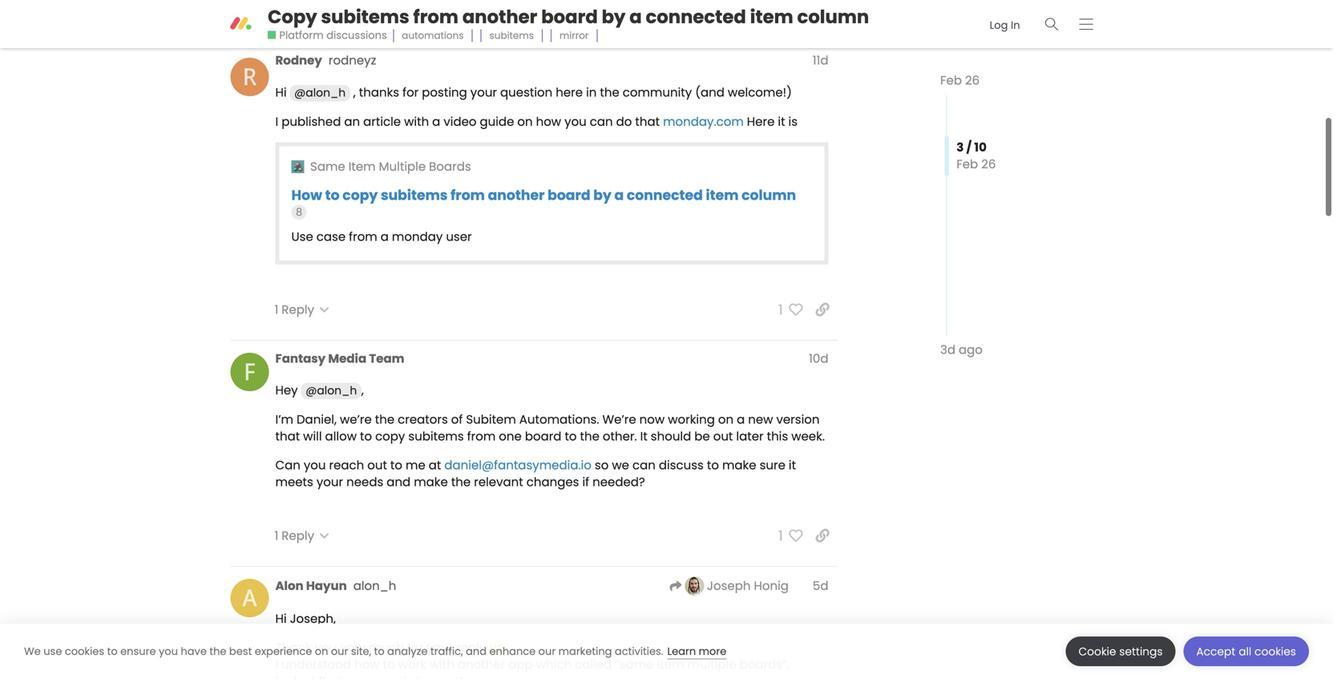 Task type: describe. For each thing, give the bounding box(es) containing it.
/
[[967, 139, 972, 156]]

automations
[[402, 29, 464, 42]]

copy inside 'i'm daniel, we're the creators of subitem automations. we're now working on a new version that will allow to copy subitems from one board to the other. it should be out later this week.'
[[375, 428, 405, 445]]

this
[[767, 428, 788, 445]]

for for much
[[407, 639, 423, 657]]

same
[[310, 158, 345, 175]]

, for , thanks for posting your question here in the community (and welcome!)
[[353, 84, 356, 101]]

26 inside the 3 / 10 feb 26
[[982, 155, 996, 173]]

your inside so we can discuss to make sure it meets your needs and make the relevant changes if needed?
[[317, 474, 343, 491]]

working
[[668, 411, 715, 428]]

understood
[[282, 656, 351, 673]]

daniel@fantasymedia.io link
[[445, 457, 592, 474]]

to left me
[[390, 457, 403, 474]]

1 button for 10d
[[771, 522, 803, 550]]

connected inside the how to copy subitems from another board by a connected item column 8
[[627, 186, 703, 205]]

a inside the how to copy subitems from another board by a connected item column 8
[[615, 186, 624, 205]]

i for i published an article with a video guide on how you can do that monday.com here it is
[[275, 113, 278, 130]]

new
[[748, 411, 773, 428]]

d unliked image for i published an article with a video guide on how you can do that
[[783, 303, 803, 316]]

it inside so we can discuss to make sure it meets your needs and make the relevant changes if needed?
[[789, 457, 796, 474]]

reply for i published an article with a video guide on how you can do that
[[282, 301, 314, 318]]

1 button for 11d
[[771, 296, 803, 323]]

rodney rodneyz
[[275, 52, 376, 69]]

platform
[[279, 28, 324, 43]]

at
[[429, 457, 441, 474]]

discussions
[[327, 28, 387, 43]]

of
[[451, 411, 463, 428]]

3d
[[941, 341, 956, 358]]

0 vertical spatial with
[[404, 113, 429, 130]]

ensure
[[120, 644, 156, 659]]

heading for , thanks for posting your question here in the community (and welcome!)
[[267, 52, 838, 72]]

2 vertical spatial another
[[458, 656, 505, 673]]

needed?
[[593, 474, 645, 491]]

subitems inside 'i'm daniel, we're the creators of subitem automations. we're now working on a new version that will allow to copy subitems from one board to the other. it should be out later this week.'
[[408, 428, 464, 445]]

marketing
[[559, 644, 612, 659]]

to inside the how to copy subitems from another board by a connected item column 8
[[325, 186, 340, 205]]

on inside 'i'm daniel, we're the creators of subitem automations. we're now working on a new version that will allow to copy subitems from one board to the other. it should be out later this week.'
[[718, 411, 734, 428]]

2 vertical spatial on
[[315, 644, 328, 659]]

joseph honig link
[[670, 577, 789, 596]]

rodney link
[[275, 52, 322, 69]]

you left very
[[315, 639, 337, 657]]

copy a link to this post to clipboard image for 11d
[[816, 303, 830, 316]]

11d
[[813, 52, 829, 69]]

out inside 'i'm daniel, we're the creators of subitem automations. we're now working on a new version that will allow to copy subitems from one board to the other. it should be out later this week.'
[[714, 428, 733, 445]]

the left the other.
[[580, 428, 600, 445]]

here
[[556, 84, 583, 101]]

1 reply for i'm daniel, we're the creators of subitem automations. we're now working on a new version that will allow to copy subitems from one board to the other. it should be out later this week.
[[275, 527, 314, 544]]

creators
[[398, 411, 448, 428]]

be
[[695, 428, 710, 445]]

menu image
[[1080, 18, 1094, 30]]

alon hayun alon_h
[[275, 577, 396, 595]]

feb 26 link
[[941, 72, 980, 89]]

posting
[[422, 84, 467, 101]]

3 / 10 feb 26
[[957, 139, 996, 173]]

called
[[575, 656, 612, 673]]

10
[[975, 139, 987, 156]]

to right allow at the bottom left
[[360, 428, 372, 445]]

version
[[777, 411, 820, 428]]

share image
[[670, 580, 682, 592]]

boards".
[[740, 656, 790, 673]]

mirror link
[[551, 25, 598, 46]]

board inside 'i'm daniel, we're the creators of subitem automations. we're now working on a new version that will allow to copy subitems from one board to the other. it should be out later this week.'
[[525, 428, 562, 445]]

a inside copy subitems from another board by a connected item column platform discussions
[[630, 4, 642, 30]]

subitems inside tags list
[[490, 29, 534, 42]]

same item multiple boards
[[310, 158, 471, 175]]

reach
[[329, 457, 364, 474]]

published
[[282, 113, 341, 130]]

that inside 'i'm daniel, we're the creators of subitem automations. we're now working on a new version that will allow to copy subitems from one board to the other. it should be out later this week.'
[[275, 428, 300, 445]]

chevron down image for i'm daniel, we're the creators of subitem automations. we're now working on a new version that will allow to copy subitems from one board to the other. it should be out later this week.
[[319, 531, 330, 541]]

other.
[[603, 428, 637, 445]]

hi for hi @alon_h , thanks for posting your question here in the community (and welcome!)
[[275, 84, 287, 101]]

subitems inside the how to copy subitems from another board by a connected item column 8
[[381, 186, 448, 205]]

question
[[500, 84, 553, 101]]

have
[[181, 644, 207, 659]]

best
[[229, 644, 252, 659]]

week.
[[792, 428, 825, 445]]

how
[[292, 186, 322, 205]]

allow
[[325, 428, 357, 445]]

monday community forum image
[[230, 13, 252, 35]]

alon
[[275, 577, 304, 595]]

another inside copy subitems from another board by a connected item column platform discussions
[[463, 4, 538, 30]]

8
[[296, 205, 303, 219]]

joseph,
[[290, 610, 336, 628]]

item inside the how to copy subitems from another board by a connected item column 8
[[706, 186, 739, 205]]

team
[[369, 350, 405, 367]]

so we can discuss to make sure it meets your needs and make the relevant changes if needed?
[[275, 457, 796, 491]]

we're
[[603, 411, 636, 428]]

reply
[[457, 639, 486, 657]]

0 horizontal spatial make
[[414, 474, 448, 491]]

relevant
[[474, 474, 523, 491]]

tags list
[[393, 25, 606, 46]]

the left best
[[210, 644, 227, 659]]

1 vertical spatial with
[[430, 656, 455, 673]]

to up changes
[[565, 428, 577, 445]]

i for i understood how to work with another app which called "same item multiple boards".
[[275, 656, 278, 673]]

@alon_h for hi
[[294, 85, 346, 101]]

0 horizontal spatial out
[[368, 457, 387, 474]]

1 reply button for i published an article with a video guide on how you can do that
[[267, 296, 338, 324]]

much
[[369, 639, 404, 657]]

a inside 'i'm daniel, we're the creators of subitem automations. we're now working on a new version that will allow to copy subitems from one board to the other. it should be out later this week.'
[[737, 411, 745, 428]]

1 copy a link to this post to clipboard image from the top
[[816, 5, 830, 18]]

ago
[[959, 341, 983, 358]]

which
[[536, 656, 572, 673]]

by inside the how to copy subitems from another board by a connected item column 8
[[594, 186, 612, 205]]

accept all cookies
[[1197, 644, 1297, 659]]

thank
[[275, 639, 312, 657]]

experience
[[255, 644, 312, 659]]

work
[[398, 656, 427, 673]]

hi for hi joseph,
[[275, 610, 287, 628]]

2 vertical spatial item
[[657, 656, 684, 673]]

changes
[[527, 474, 579, 491]]

monday
[[392, 228, 443, 245]]

joseph honig image
[[685, 577, 704, 596]]

now
[[640, 411, 665, 428]]

"same
[[615, 656, 654, 673]]

1 vertical spatial and
[[466, 644, 487, 659]]

1 horizontal spatial that
[[635, 113, 660, 130]]

0 horizontal spatial how
[[355, 656, 380, 673]]

log
[[990, 18, 1008, 32]]

we're
[[340, 411, 372, 428]]

subitem
[[466, 411, 516, 428]]

0 vertical spatial your
[[471, 84, 497, 101]]

monday.com link
[[663, 113, 744, 130]]

a left monday in the left of the page
[[381, 228, 389, 245]]

i'm
[[275, 411, 293, 428]]

1 horizontal spatial make
[[723, 457, 757, 474]]

0 horizontal spatial 26
[[966, 72, 980, 89]]

heading containing alon hayun
[[267, 577, 838, 599]]

i published an article with a video guide on how you can do that monday.com here it is
[[275, 113, 798, 130]]

settings
[[1120, 644, 1163, 659]]

traffic,
[[431, 644, 463, 659]]

we
[[24, 644, 41, 659]]

honig
[[754, 577, 789, 595]]

from inside copy subitems from another board by a connected item column platform discussions
[[413, 4, 459, 30]]

in
[[586, 84, 597, 101]]

more
[[699, 644, 727, 659]]

10d
[[809, 350, 829, 367]]

rodney
[[275, 52, 322, 69]]

article
[[363, 113, 401, 130]]

another inside the how to copy subitems from another board by a connected item column 8
[[488, 186, 545, 205]]

1 1 button from the top
[[771, 0, 803, 25]]



Task type: locate. For each thing, give the bounding box(es) containing it.
@alon_h inside hi @alon_h , thanks for posting your question here in the community (and welcome!)
[[294, 85, 346, 101]]

cookies right all
[[1255, 644, 1297, 659]]

later
[[737, 428, 764, 445]]

a right mirror link
[[630, 4, 642, 30]]

0 vertical spatial chevron down image
[[319, 305, 330, 315]]

2 vertical spatial your
[[427, 639, 453, 657]]

a left new
[[737, 411, 745, 428]]

all
[[1239, 644, 1252, 659]]

accept all cookies button
[[1184, 637, 1310, 666]]

to left work
[[383, 656, 395, 673]]

use
[[43, 644, 62, 659]]

thanks
[[359, 84, 399, 101]]

(and
[[695, 84, 725, 101]]

1 horizontal spatial our
[[539, 644, 556, 659]]

daniel,
[[297, 411, 337, 428]]

heading containing fantasy media team
[[267, 350, 838, 370]]

media
[[328, 350, 367, 367]]

search image
[[1046, 18, 1059, 30]]

0 vertical spatial feb
[[941, 72, 962, 89]]

1 vertical spatial d unliked image
[[783, 529, 803, 543]]

0 vertical spatial i
[[275, 113, 278, 130]]

1 horizontal spatial ,
[[362, 382, 364, 399]]

from right case
[[349, 228, 378, 245]]

an
[[344, 113, 360, 130]]

1 vertical spatial copy
[[375, 428, 405, 445]]

our right app
[[539, 644, 556, 659]]

from left one
[[467, 428, 496, 445]]

column down here
[[742, 186, 796, 205]]

1 vertical spatial copy a link to this post to clipboard image
[[816, 303, 830, 316]]

it
[[640, 428, 648, 445]]

fantasy media team link
[[275, 350, 405, 367]]

0 vertical spatial another
[[463, 4, 538, 30]]

discuss
[[659, 457, 704, 474]]

, left thanks
[[353, 84, 356, 101]]

1 vertical spatial heading
[[267, 350, 838, 370]]

0 vertical spatial 1 reply button
[[267, 296, 338, 324]]

with right work
[[430, 656, 455, 673]]

from up posting
[[413, 4, 459, 30]]

2 heading from the top
[[267, 350, 838, 370]]

5d link
[[813, 577, 829, 595]]

11d link
[[813, 52, 829, 69]]

hi
[[275, 84, 287, 101], [275, 610, 287, 628]]

1 vertical spatial out
[[368, 457, 387, 474]]

1 vertical spatial can
[[633, 457, 656, 474]]

2 horizontal spatial on
[[718, 411, 734, 428]]

0 horizontal spatial item
[[657, 656, 684, 673]]

0 vertical spatial and
[[387, 474, 411, 491]]

0 vertical spatial 1 reply
[[275, 301, 314, 318]]

will
[[303, 428, 322, 445]]

can inside so we can discuss to make sure it meets your needs and make the relevant changes if needed?
[[633, 457, 656, 474]]

1 horizontal spatial how
[[536, 113, 561, 130]]

needs
[[347, 474, 384, 491]]

,
[[353, 84, 356, 101], [362, 382, 364, 399]]

1 button
[[771, 0, 803, 25], [771, 296, 803, 323], [771, 522, 803, 550]]

our left site,
[[331, 644, 348, 659]]

2 vertical spatial 1 button
[[771, 522, 803, 550]]

from inside the how to copy subitems from another board by a connected item column 8
[[451, 186, 485, 205]]

1 1 reply button from the top
[[267, 296, 338, 324]]

monday.com
[[663, 113, 744, 130]]

your up guide
[[471, 84, 497, 101]]

heading
[[267, 52, 838, 72], [267, 350, 838, 370], [267, 577, 838, 599]]

0 vertical spatial can
[[590, 113, 613, 130]]

1 vertical spatial @alon_h
[[306, 383, 357, 399]]

1 cookies from the left
[[65, 644, 104, 659]]

@alon_h for hey
[[306, 383, 357, 399]]

i understood how to work with another app which called "same item multiple boards".
[[275, 656, 790, 673]]

we
[[612, 457, 630, 474]]

2 horizontal spatial item
[[750, 4, 794, 30]]

0 vertical spatial item
[[750, 4, 794, 30]]

copy a link to this post to clipboard image right d unliked image
[[816, 5, 830, 18]]

1 vertical spatial connected
[[627, 186, 703, 205]]

0 vertical spatial copy
[[343, 186, 378, 205]]

for right much
[[407, 639, 423, 657]]

a down do
[[615, 186, 624, 205]]

@alon_h up 'daniel,'
[[306, 383, 357, 399]]

0 vertical spatial heading
[[267, 52, 838, 72]]

1 horizontal spatial your
[[427, 639, 453, 657]]

and inside so we can discuss to make sure it meets your needs and make the relevant changes if needed?
[[387, 474, 411, 491]]

enhance
[[490, 644, 536, 659]]

d unliked image for i'm daniel, we're the creators of subitem automations. we're now working on a new version that will allow to copy subitems from one board to the other. it should be out later this week.
[[783, 529, 803, 543]]

fantasy media team
[[275, 350, 405, 367]]

1 reply button up alon hayun link
[[267, 522, 338, 550]]

0 horizontal spatial our
[[331, 644, 348, 659]]

2 1 reply from the top
[[275, 527, 314, 544]]

2 1 reply button from the top
[[267, 522, 338, 550]]

our
[[331, 644, 348, 659], [539, 644, 556, 659]]

to down "be"
[[707, 457, 719, 474]]

1 vertical spatial 26
[[982, 155, 996, 173]]

reply up 'fantasy'
[[282, 301, 314, 318]]

to left ensure
[[107, 644, 118, 659]]

from
[[413, 4, 459, 30], [451, 186, 485, 205], [349, 228, 378, 245], [467, 428, 496, 445]]

reply for i'm daniel, we're the creators of subitem automations. we're now working on a new version that will allow to copy subitems from one board to the other. it should be out later this week.
[[282, 527, 314, 544]]

1 vertical spatial board
[[548, 186, 591, 205]]

1 vertical spatial 1 button
[[771, 296, 803, 323]]

analyze
[[387, 644, 428, 659]]

0 vertical spatial board
[[541, 4, 598, 30]]

copy right we're
[[375, 428, 405, 445]]

copy down item
[[343, 186, 378, 205]]

connected inside copy subitems from another board by a connected item column platform discussions
[[646, 4, 747, 30]]

1 reply for i published an article with a video guide on how you can do that
[[275, 301, 314, 318]]

your left needs
[[317, 474, 343, 491]]

1 horizontal spatial column
[[798, 4, 870, 30]]

feb
[[941, 72, 962, 89], [957, 155, 979, 173]]

dialog
[[0, 624, 1334, 679]]

2 copy a link to this post to clipboard image from the top
[[816, 303, 830, 316]]

0 vertical spatial connected
[[646, 4, 747, 30]]

out right reach
[[368, 457, 387, 474]]

1 i from the top
[[275, 113, 278, 130]]

0 horizontal spatial and
[[387, 474, 411, 491]]

0 vertical spatial that
[[635, 113, 660, 130]]

2 i from the top
[[275, 656, 278, 673]]

copy a link to this post to clipboard image for 10d
[[816, 529, 830, 543]]

item up welcome!)
[[750, 4, 794, 30]]

d unliked image
[[783, 303, 803, 316], [783, 529, 803, 543]]

your
[[471, 84, 497, 101], [317, 474, 343, 491], [427, 639, 453, 657]]

2 vertical spatial board
[[525, 428, 562, 445]]

subitems up the at
[[408, 428, 464, 445]]

if
[[583, 474, 590, 491]]

subitems up question
[[490, 29, 534, 42]]

make
[[723, 457, 757, 474], [414, 474, 448, 491]]

1 horizontal spatial cookies
[[1255, 644, 1297, 659]]

1 our from the left
[[331, 644, 348, 659]]

chevron down image up fantasy media team on the left bottom
[[319, 305, 330, 315]]

copy subitems from another board by a connected item column link
[[268, 4, 870, 30]]

0 vertical spatial column
[[798, 4, 870, 30]]

alon hayun link
[[275, 577, 347, 595]]

1 horizontal spatial on
[[518, 113, 533, 130]]

1 vertical spatial 1 reply
[[275, 527, 314, 544]]

:smiley: image
[[490, 640, 506, 657]]

column inside the how to copy subitems from another board by a connected item column 8
[[742, 186, 796, 205]]

0 horizontal spatial it
[[778, 113, 786, 130]]

heading down mirror
[[267, 52, 838, 72]]

0 horizontal spatial on
[[315, 644, 328, 659]]

copy a link to this post to clipboard image up 10d link
[[816, 303, 830, 316]]

to right how
[[325, 186, 340, 205]]

2 hi from the top
[[275, 610, 287, 628]]

item inside copy subitems from another board by a connected item column platform discussions
[[750, 4, 794, 30]]

1 vertical spatial for
[[407, 639, 423, 657]]

, for ,
[[362, 382, 364, 399]]

1 vertical spatial column
[[742, 186, 796, 205]]

on right guide
[[518, 113, 533, 130]]

1 vertical spatial ,
[[362, 382, 364, 399]]

you left have on the left bottom of page
[[159, 644, 178, 659]]

board inside copy subitems from another board by a connected item column platform discussions
[[541, 4, 598, 30]]

learn
[[668, 644, 696, 659]]

it left is
[[778, 113, 786, 130]]

1 vertical spatial hi
[[275, 610, 287, 628]]

how to copy subitems from another board by a connected item column 8
[[292, 186, 796, 219]]

hi down rodney link
[[275, 84, 287, 101]]

1 horizontal spatial item
[[706, 186, 739, 205]]

that right do
[[635, 113, 660, 130]]

log in navigation
[[976, 7, 1104, 41]]

out right "be"
[[714, 428, 733, 445]]

1 vertical spatial how
[[355, 656, 380, 673]]

with right article
[[404, 113, 429, 130]]

chevron down image
[[319, 305, 330, 315], [319, 531, 330, 541]]

2 cookies from the left
[[1255, 644, 1297, 659]]

that left will
[[275, 428, 300, 445]]

a left video
[[432, 113, 441, 130]]

0 horizontal spatial column
[[742, 186, 796, 205]]

video
[[444, 113, 477, 130]]

subitems inside copy subitems from another board by a connected item column platform discussions
[[321, 4, 410, 30]]

1 vertical spatial another
[[488, 186, 545, 205]]

joseph
[[707, 577, 751, 595]]

1 d unliked image from the top
[[783, 303, 803, 316]]

heading up 'automations.'
[[267, 350, 838, 370]]

1 reply button up 'fantasy'
[[267, 296, 338, 324]]

feb 26
[[941, 72, 980, 89]]

0 vertical spatial out
[[714, 428, 733, 445]]

@alon_h link for hi
[[290, 85, 350, 101]]

1 vertical spatial that
[[275, 428, 300, 445]]

one
[[499, 428, 522, 445]]

to inside so we can discuss to make sure it meets your needs and make the relevant changes if needed?
[[707, 457, 719, 474]]

1 reply up 'fantasy'
[[275, 301, 314, 318]]

0 vertical spatial for
[[403, 84, 419, 101]]

0 vertical spatial how
[[536, 113, 561, 130]]

accept
[[1197, 644, 1236, 659]]

use
[[292, 228, 313, 245]]

by inside copy subitems from another board by a connected item column platform discussions
[[602, 4, 626, 30]]

d unliked image
[[783, 5, 803, 18]]

1 vertical spatial by
[[594, 186, 612, 205]]

0 vertical spatial 1 button
[[771, 0, 803, 25]]

column up 11d link at the top of the page
[[798, 4, 870, 30]]

cookies inside button
[[1255, 644, 1297, 659]]

1 vertical spatial reply
[[282, 527, 314, 544]]

you right can
[[304, 457, 326, 474]]

i left 'published'
[[275, 113, 278, 130]]

1 reply from the top
[[282, 301, 314, 318]]

0 horizontal spatial ,
[[353, 84, 356, 101]]

multiple
[[688, 656, 737, 673]]

2 chevron down image from the top
[[319, 531, 330, 541]]

that
[[635, 113, 660, 130], [275, 428, 300, 445]]

log in button
[[981, 12, 1029, 39]]

@alon_h link for hey
[[301, 383, 362, 399]]

feb inside the 3 / 10 feb 26
[[957, 155, 979, 173]]

i
[[275, 113, 278, 130], [275, 656, 278, 673]]

@alon_h up 'published'
[[294, 85, 346, 101]]

1 horizontal spatial 26
[[982, 155, 996, 173]]

from inside 'i'm daniel, we're the creators of subitem automations. we're now working on a new version that will allow to copy subitems from one board to the other. it should be out later this week.'
[[467, 428, 496, 445]]

the right we're
[[375, 411, 395, 428]]

me
[[406, 457, 426, 474]]

make down later
[[723, 457, 757, 474]]

2 our from the left
[[539, 644, 556, 659]]

1 hi from the top
[[275, 84, 287, 101]]

for
[[403, 84, 419, 101], [407, 639, 423, 657]]

copy a link to this post to clipboard image
[[816, 5, 830, 18], [816, 303, 830, 316], [816, 529, 830, 543]]

the right in
[[600, 84, 620, 101]]

3 heading from the top
[[267, 577, 838, 599]]

case
[[317, 228, 346, 245]]

1 vertical spatial your
[[317, 474, 343, 491]]

1 reply button
[[267, 296, 338, 324], [267, 522, 338, 550]]

copy inside the how to copy subitems from another board by a connected item column 8
[[343, 186, 378, 205]]

for for thanks
[[403, 84, 419, 101]]

0 vertical spatial d unliked image
[[783, 303, 803, 316]]

sure
[[760, 457, 786, 474]]

1 vertical spatial item
[[706, 186, 739, 205]]

3 1 button from the top
[[771, 522, 803, 550]]

1 vertical spatial it
[[789, 457, 796, 474]]

rodneyz
[[329, 52, 376, 69]]

chevron down image up the hayun
[[319, 531, 330, 541]]

hey @alon_h ,
[[275, 382, 364, 399]]

hi up the thank
[[275, 610, 287, 628]]

0 vertical spatial it
[[778, 113, 786, 130]]

1 reply button for i'm daniel, we're the creators of subitem automations. we're now working on a new version that will allow to copy subitems from one board to the other. it should be out later this week.
[[267, 522, 338, 550]]

1 horizontal spatial out
[[714, 428, 733, 445]]

item right "same
[[657, 656, 684, 673]]

community
[[623, 84, 692, 101]]

0 horizontal spatial that
[[275, 428, 300, 445]]

so
[[595, 457, 609, 474]]

@alon_h link up 'published'
[[290, 85, 350, 101]]

board inside the how to copy subitems from another board by a connected item column 8
[[548, 186, 591, 205]]

the inside so we can discuss to make sure it meets your needs and make the relevant changes if needed?
[[451, 474, 471, 491]]

0 horizontal spatial can
[[590, 113, 613, 130]]

cookies for all
[[1255, 644, 1297, 659]]

1 1 reply from the top
[[275, 301, 314, 318]]

3 copy a link to this post to clipboard image from the top
[[816, 529, 830, 543]]

, up we're
[[362, 382, 364, 399]]

1 vertical spatial chevron down image
[[319, 531, 330, 541]]

cookies right use
[[65, 644, 104, 659]]

chevron down image for i published an article with a video guide on how you can do that
[[319, 305, 330, 315]]

1 vertical spatial @alon_h link
[[301, 383, 362, 399]]

0 vertical spatial by
[[602, 4, 626, 30]]

your left reply on the left of page
[[427, 639, 453, 657]]

@alon_h inside the hey @alon_h ,
[[306, 383, 357, 399]]

can right we
[[633, 457, 656, 474]]

column inside copy subitems from another board by a connected item column platform discussions
[[798, 4, 870, 30]]

is
[[789, 113, 798, 130]]

heading up marketing
[[267, 577, 838, 599]]

3
[[957, 139, 964, 156]]

fantasy
[[275, 350, 326, 367]]

subitems down multiple
[[381, 186, 448, 205]]

1 vertical spatial feb
[[957, 155, 979, 173]]

0 vertical spatial @alon_h link
[[290, 85, 350, 101]]

very
[[340, 639, 366, 657]]

do
[[616, 113, 632, 130]]

1 vertical spatial 1 reply button
[[267, 522, 338, 550]]

0 vertical spatial @alon_h
[[294, 85, 346, 101]]

item down the monday.com
[[706, 186, 739, 205]]

hi joseph,
[[275, 610, 336, 628]]

for right thanks
[[403, 84, 419, 101]]

1 reply
[[275, 301, 314, 318], [275, 527, 314, 544]]

dialog containing cookie settings
[[0, 624, 1334, 679]]

0 vertical spatial hi
[[275, 84, 287, 101]]

and left :smiley: image
[[466, 644, 487, 659]]

and right needs
[[387, 474, 411, 491]]

2 1 button from the top
[[771, 296, 803, 323]]

can left do
[[590, 113, 613, 130]]

here
[[747, 113, 775, 130]]

copy
[[268, 4, 317, 30]]

0 vertical spatial copy a link to this post to clipboard image
[[816, 5, 830, 18]]

0 vertical spatial ,
[[353, 84, 356, 101]]

1 vertical spatial i
[[275, 656, 278, 673]]

@alon_h link up 'daniel,'
[[301, 383, 362, 399]]

0 vertical spatial on
[[518, 113, 533, 130]]

on right "be"
[[718, 411, 734, 428]]

i right best
[[275, 656, 278, 673]]

it
[[778, 113, 786, 130], [789, 457, 796, 474]]

1 heading from the top
[[267, 52, 838, 72]]

on right the thank
[[315, 644, 328, 659]]

3d ago link
[[941, 341, 983, 358]]

0 vertical spatial reply
[[282, 301, 314, 318]]

2 reply from the top
[[282, 527, 314, 544]]

26
[[966, 72, 980, 89], [982, 155, 996, 173]]

copy a link to this post to clipboard image up 5d
[[816, 529, 830, 543]]

1 horizontal spatial and
[[466, 644, 487, 659]]

0 horizontal spatial cookies
[[65, 644, 104, 659]]

1 vertical spatial on
[[718, 411, 734, 428]]

subitems up rodneyz link
[[321, 4, 410, 30]]

to
[[325, 186, 340, 205], [360, 428, 372, 445], [565, 428, 577, 445], [390, 457, 403, 474], [707, 457, 719, 474], [107, 644, 118, 659], [374, 644, 385, 659], [383, 656, 395, 673]]

heading containing rodney
[[267, 52, 838, 72]]

you down here
[[565, 113, 587, 130]]

2 vertical spatial copy a link to this post to clipboard image
[[816, 529, 830, 543]]

heading for ,
[[267, 350, 838, 370]]

1 horizontal spatial can
[[633, 457, 656, 474]]

reply up alon on the left bottom
[[282, 527, 314, 544]]

to right site,
[[374, 644, 385, 659]]

0 horizontal spatial your
[[317, 474, 343, 491]]

can
[[275, 457, 301, 474]]

meets
[[275, 474, 313, 491]]

hey
[[275, 382, 298, 399]]

hi @alon_h , thanks for posting your question here in the community (and welcome!)
[[275, 84, 792, 101]]

cookies for use
[[65, 644, 104, 659]]

the right the at
[[451, 474, 471, 491]]

1 reply up alon on the left bottom
[[275, 527, 314, 544]]

1 chevron down image from the top
[[319, 305, 330, 315]]

from down boards at the top of page
[[451, 186, 485, 205]]

copy
[[343, 186, 378, 205], [375, 428, 405, 445]]

2 d unliked image from the top
[[783, 529, 803, 543]]

it right sure on the right bottom of the page
[[789, 457, 796, 474]]

make down creators at left
[[414, 474, 448, 491]]



Task type: vqa. For each thing, say whether or not it's contained in the screenshot.
the Rodney
yes



